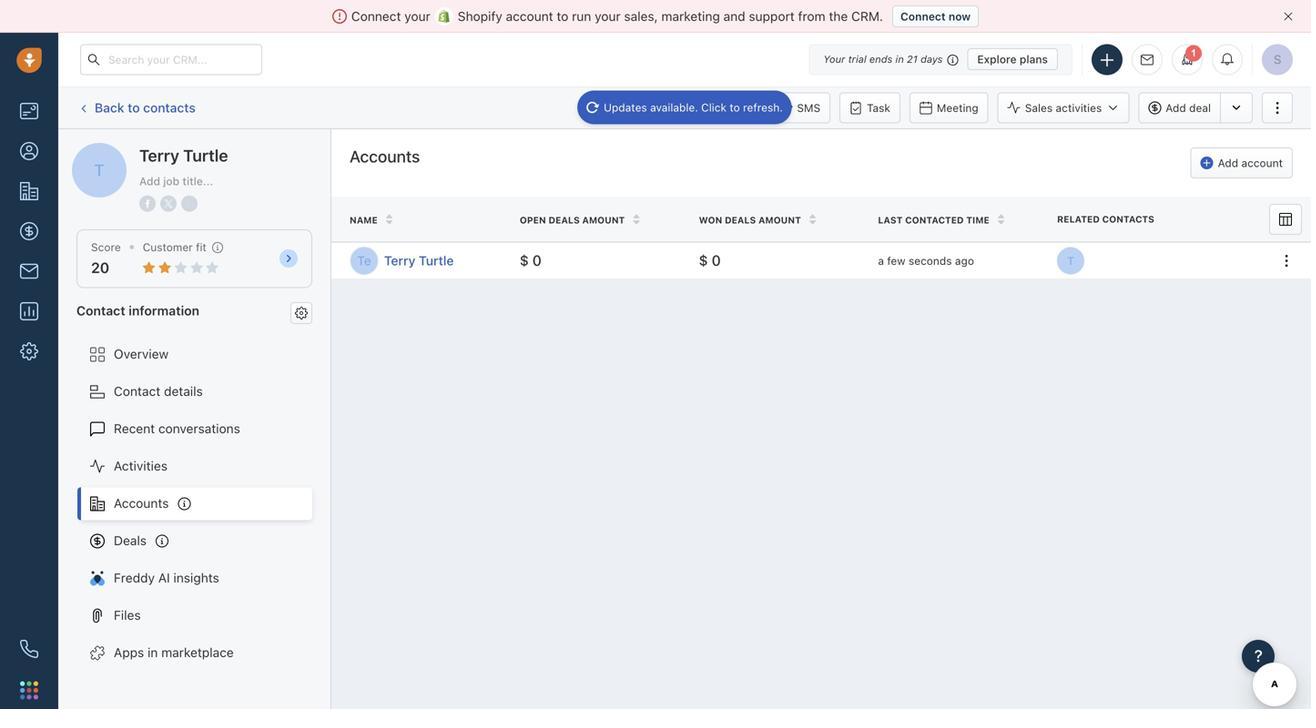 Task type: locate. For each thing, give the bounding box(es) containing it.
0 vertical spatial contacts
[[143, 100, 196, 115]]

amount for won deals amount
[[759, 215, 801, 225]]

task
[[867, 102, 891, 114]]

related contacts
[[1058, 214, 1155, 225]]

your left "shopify"
[[405, 9, 431, 24]]

2 horizontal spatial turtle
[[419, 253, 454, 268]]

customer
[[143, 241, 193, 254]]

apps in marketplace
[[114, 645, 234, 660]]

1 horizontal spatial $ 0
[[699, 252, 721, 269]]

sales activities button
[[998, 92, 1139, 123], [998, 92, 1130, 123]]

1 horizontal spatial t
[[94, 160, 104, 180]]

1 horizontal spatial to
[[557, 9, 569, 24]]

turtle up job
[[142, 143, 176, 158]]

recent
[[114, 421, 155, 436]]

add for add job title...
[[139, 175, 160, 188]]

2 deals from the left
[[725, 215, 756, 225]]

1 vertical spatial add
[[1218, 157, 1239, 169]]

1 horizontal spatial add
[[1166, 101, 1187, 114]]

contact down '20' button
[[77, 303, 125, 318]]

$ 0 down open
[[520, 252, 542, 269]]

in
[[896, 53, 904, 65], [148, 645, 158, 660]]

0 horizontal spatial amount
[[582, 215, 625, 225]]

1 horizontal spatial your
[[595, 9, 621, 24]]

deals for open
[[549, 215, 580, 225]]

1 vertical spatial contacts
[[1103, 214, 1155, 225]]

ago
[[955, 254, 975, 267]]

customer fit
[[143, 241, 207, 254]]

last
[[878, 215, 903, 225]]

add left job
[[139, 175, 160, 188]]

$
[[520, 252, 529, 269], [699, 252, 708, 269]]

1 horizontal spatial $
[[699, 252, 708, 269]]

1 horizontal spatial terry
[[139, 146, 179, 165]]

add left deal
[[1166, 101, 1187, 114]]

accounts up name
[[350, 147, 420, 166]]

contacted
[[906, 215, 964, 225]]

support
[[749, 9, 795, 24]]

1 deals from the left
[[549, 215, 580, 225]]

a few seconds ago
[[878, 254, 975, 267]]

in left 21
[[896, 53, 904, 65]]

0 horizontal spatial $
[[520, 252, 529, 269]]

1 horizontal spatial account
[[1242, 157, 1283, 169]]

connect for connect your
[[351, 9, 401, 24]]

$ 0
[[520, 252, 542, 269], [699, 252, 721, 269]]

deals right open
[[549, 215, 580, 225]]

insights
[[174, 571, 219, 586]]

0 horizontal spatial in
[[148, 645, 158, 660]]

2 horizontal spatial t
[[1068, 254, 1075, 267]]

2 amount from the left
[[759, 215, 801, 225]]

1 your from the left
[[405, 9, 431, 24]]

t down back to contacts link
[[82, 144, 89, 157]]

1 vertical spatial in
[[148, 645, 158, 660]]

contacts down search your crm... "text box"
[[143, 100, 196, 115]]

1 vertical spatial accounts
[[114, 496, 169, 511]]

contacts right related
[[1103, 214, 1155, 225]]

deals right won
[[725, 215, 756, 225]]

1 vertical spatial account
[[1242, 157, 1283, 169]]

1 horizontal spatial connect
[[901, 10, 946, 23]]

connect inside button
[[901, 10, 946, 23]]

terry turtle link
[[384, 252, 502, 270]]

1 horizontal spatial deals
[[725, 215, 756, 225]]

0 horizontal spatial contacts
[[143, 100, 196, 115]]

0
[[533, 252, 542, 269], [712, 252, 721, 269]]

0 down open
[[533, 252, 542, 269]]

account for shopify
[[506, 9, 553, 24]]

$ down open
[[520, 252, 529, 269]]

mng settings image
[[295, 307, 308, 320]]

plans
[[1020, 53, 1048, 66]]

to
[[557, 9, 569, 24], [128, 100, 140, 115], [730, 101, 740, 114]]

turtle up the title...
[[183, 146, 228, 165]]

contact details
[[114, 384, 203, 399]]

your
[[405, 9, 431, 24], [595, 9, 621, 24]]

1 horizontal spatial accounts
[[350, 147, 420, 166]]

0 vertical spatial accounts
[[350, 147, 420, 166]]

0 horizontal spatial t
[[82, 144, 89, 157]]

terry right te button
[[384, 253, 416, 268]]

files
[[114, 608, 141, 623]]

deals
[[114, 533, 147, 548]]

add down add deal button
[[1218, 157, 1239, 169]]

information
[[129, 303, 200, 318]]

2 horizontal spatial add
[[1218, 157, 1239, 169]]

2 vertical spatial t
[[1068, 254, 1075, 267]]

terry turtle right te button
[[384, 253, 454, 268]]

ai
[[158, 571, 170, 586]]

amount right won
[[759, 215, 801, 225]]

to right back on the left top of the page
[[128, 100, 140, 115]]

terry
[[108, 143, 139, 158], [139, 146, 179, 165], [384, 253, 416, 268]]

2 horizontal spatial terry
[[384, 253, 416, 268]]

0 vertical spatial in
[[896, 53, 904, 65]]

now
[[949, 10, 971, 23]]

and
[[724, 9, 746, 24]]

0 horizontal spatial accounts
[[114, 496, 169, 511]]

1 horizontal spatial amount
[[759, 215, 801, 225]]

1 horizontal spatial contacts
[[1103, 214, 1155, 225]]

freddy
[[114, 571, 155, 586]]

0 horizontal spatial connect
[[351, 9, 401, 24]]

0 vertical spatial account
[[506, 9, 553, 24]]

sales
[[1025, 101, 1053, 114]]

contact
[[77, 303, 125, 318], [114, 384, 161, 399]]

1 0 from the left
[[533, 252, 542, 269]]

add for add deal
[[1166, 101, 1187, 114]]

0 horizontal spatial $ 0
[[520, 252, 542, 269]]

t down related
[[1068, 254, 1075, 267]]

terry up job
[[139, 146, 179, 165]]

your right run
[[595, 9, 621, 24]]

account inside add account button
[[1242, 157, 1283, 169]]

freshworks switcher image
[[20, 682, 38, 700]]

0 horizontal spatial 0
[[533, 252, 542, 269]]

$ down won
[[699, 252, 708, 269]]

Search your CRM... text field
[[80, 44, 262, 75]]

to left run
[[557, 9, 569, 24]]

account
[[506, 9, 553, 24], [1242, 157, 1283, 169]]

last contacted time
[[878, 215, 990, 225]]

in right apps
[[148, 645, 158, 660]]

t inside button
[[1068, 254, 1075, 267]]

1 link
[[1172, 44, 1203, 75]]

seconds
[[909, 254, 952, 267]]

0 horizontal spatial your
[[405, 9, 431, 24]]

close image
[[1284, 12, 1293, 21]]

0 vertical spatial add
[[1166, 101, 1187, 114]]

1 horizontal spatial in
[[896, 53, 904, 65]]

call link
[[674, 92, 730, 123]]

contact up recent on the bottom of page
[[114, 384, 161, 399]]

terry down back to contacts link
[[108, 143, 139, 158]]

explore plans
[[978, 53, 1048, 66]]

to right the click on the right of the page
[[730, 101, 740, 114]]

shopify account to run your sales, marketing and support from the crm.
[[458, 9, 884, 24]]

amount
[[582, 215, 625, 225], [759, 215, 801, 225]]

deals for won
[[725, 215, 756, 225]]

1 vertical spatial t
[[94, 160, 104, 180]]

turtle
[[142, 143, 176, 158], [183, 146, 228, 165], [419, 253, 454, 268]]

amount for open deals amount
[[582, 215, 625, 225]]

sales activities
[[1025, 101, 1102, 114]]

turtle right te button
[[419, 253, 454, 268]]

0 down won
[[712, 252, 721, 269]]

2 horizontal spatial to
[[730, 101, 740, 114]]

amount right open
[[582, 215, 625, 225]]

0 horizontal spatial deals
[[549, 215, 580, 225]]

0 horizontal spatial account
[[506, 9, 553, 24]]

t down back on the left top of the page
[[94, 160, 104, 180]]

2 0 from the left
[[712, 252, 721, 269]]

t
[[82, 144, 89, 157], [94, 160, 104, 180], [1068, 254, 1075, 267]]

connect now
[[901, 10, 971, 23]]

terry inside terry turtle link
[[384, 253, 416, 268]]

apps
[[114, 645, 144, 660]]

add job title...
[[139, 175, 213, 188]]

accounts down activities
[[114, 496, 169, 511]]

contact for contact details
[[114, 384, 161, 399]]

send email image
[[1141, 54, 1154, 66]]

1 vertical spatial contact
[[114, 384, 161, 399]]

connect
[[351, 9, 401, 24], [901, 10, 946, 23]]

meeting button
[[910, 92, 989, 123]]

conversations
[[158, 421, 240, 436]]

explore
[[978, 53, 1017, 66]]

name
[[350, 215, 378, 225]]

freddy ai insights
[[114, 571, 219, 586]]

score 20
[[91, 241, 121, 277]]

deals
[[549, 215, 580, 225], [725, 215, 756, 225]]

terry turtle down back to contacts link
[[108, 143, 176, 158]]

accounts
[[350, 147, 420, 166], [114, 496, 169, 511]]

won deals amount
[[699, 215, 801, 225]]

2 vertical spatial add
[[139, 175, 160, 188]]

to inside "link"
[[730, 101, 740, 114]]

from
[[798, 9, 826, 24]]

phone element
[[11, 631, 47, 668]]

t link
[[1058, 247, 1085, 274]]

0 vertical spatial contact
[[77, 303, 125, 318]]

$ 0 down won
[[699, 252, 721, 269]]

0 horizontal spatial add
[[139, 175, 160, 188]]

0 vertical spatial t
[[82, 144, 89, 157]]

add
[[1166, 101, 1187, 114], [1218, 157, 1239, 169], [139, 175, 160, 188]]

1 horizontal spatial 0
[[712, 252, 721, 269]]

1 amount from the left
[[582, 215, 625, 225]]



Task type: vqa. For each thing, say whether or not it's contained in the screenshot.
Add job title...
yes



Task type: describe. For each thing, give the bounding box(es) containing it.
sms button
[[770, 92, 831, 123]]

your trial ends in 21 days
[[824, 53, 943, 65]]

recent conversations
[[114, 421, 240, 436]]

meeting
[[937, 102, 979, 114]]

connect for connect now
[[901, 10, 946, 23]]

updates
[[604, 101, 647, 114]]

call button
[[674, 92, 730, 123]]

phone image
[[20, 640, 38, 659]]

ends
[[870, 53, 893, 65]]

open deals amount
[[520, 215, 625, 225]]

back to contacts
[[95, 100, 196, 115]]

1
[[1191, 47, 1197, 59]]

t for t
[[82, 144, 89, 157]]

email
[[627, 102, 655, 114]]

21
[[907, 53, 918, 65]]

job
[[163, 175, 180, 188]]

connect your
[[351, 9, 431, 24]]

call
[[701, 102, 721, 114]]

shopify
[[458, 9, 503, 24]]

sales,
[[624, 9, 658, 24]]

te
[[357, 253, 371, 268]]

explore plans link
[[968, 48, 1058, 70]]

add account
[[1218, 157, 1283, 169]]

updates available. click to refresh. link
[[578, 91, 792, 124]]

a
[[878, 254, 884, 267]]

account for add
[[1242, 157, 1283, 169]]

crm.
[[852, 9, 884, 24]]

activities
[[114, 459, 168, 474]]

20
[[91, 259, 109, 277]]

marketplace
[[161, 645, 234, 660]]

back
[[95, 100, 124, 115]]

title...
[[183, 175, 213, 188]]

2 $ from the left
[[699, 252, 708, 269]]

2 $ 0 from the left
[[699, 252, 721, 269]]

your
[[824, 53, 846, 65]]

time
[[967, 215, 990, 225]]

20 button
[[91, 259, 109, 277]]

overview
[[114, 347, 169, 362]]

available.
[[650, 101, 698, 114]]

click
[[702, 101, 727, 114]]

deal
[[1190, 101, 1211, 114]]

marketing
[[662, 9, 720, 24]]

add account button
[[1191, 148, 1293, 179]]

run
[[572, 9, 591, 24]]

1 $ 0 from the left
[[520, 252, 542, 269]]

0 horizontal spatial to
[[128, 100, 140, 115]]

updates available. click to refresh.
[[604, 101, 783, 114]]

1 horizontal spatial turtle
[[183, 146, 228, 165]]

task button
[[840, 92, 901, 123]]

won
[[699, 215, 723, 225]]

refresh.
[[743, 101, 783, 114]]

few
[[887, 254, 906, 267]]

0 horizontal spatial terry
[[108, 143, 139, 158]]

0 horizontal spatial turtle
[[142, 143, 176, 158]]

fit
[[196, 241, 207, 254]]

add deal button
[[1139, 92, 1221, 123]]

open
[[520, 215, 546, 225]]

contact information
[[77, 303, 200, 318]]

2 your from the left
[[595, 9, 621, 24]]

days
[[921, 53, 943, 65]]

t button
[[1058, 247, 1085, 274]]

te button
[[350, 246, 379, 275]]

details
[[164, 384, 203, 399]]

related
[[1058, 214, 1100, 225]]

contact for contact information
[[77, 303, 125, 318]]

t for score
[[94, 160, 104, 180]]

contacts inside back to contacts link
[[143, 100, 196, 115]]

email button
[[600, 92, 665, 123]]

score
[[91, 241, 121, 254]]

sms
[[797, 102, 821, 114]]

trial
[[849, 53, 867, 65]]

connect now button
[[893, 5, 979, 27]]

the
[[829, 9, 848, 24]]

1 $ from the left
[[520, 252, 529, 269]]

terry turtle up add job title...
[[139, 146, 228, 165]]

activities
[[1056, 101, 1102, 114]]

back to contacts link
[[77, 94, 197, 122]]

add for add account
[[1218, 157, 1239, 169]]

add deal
[[1166, 101, 1211, 114]]



